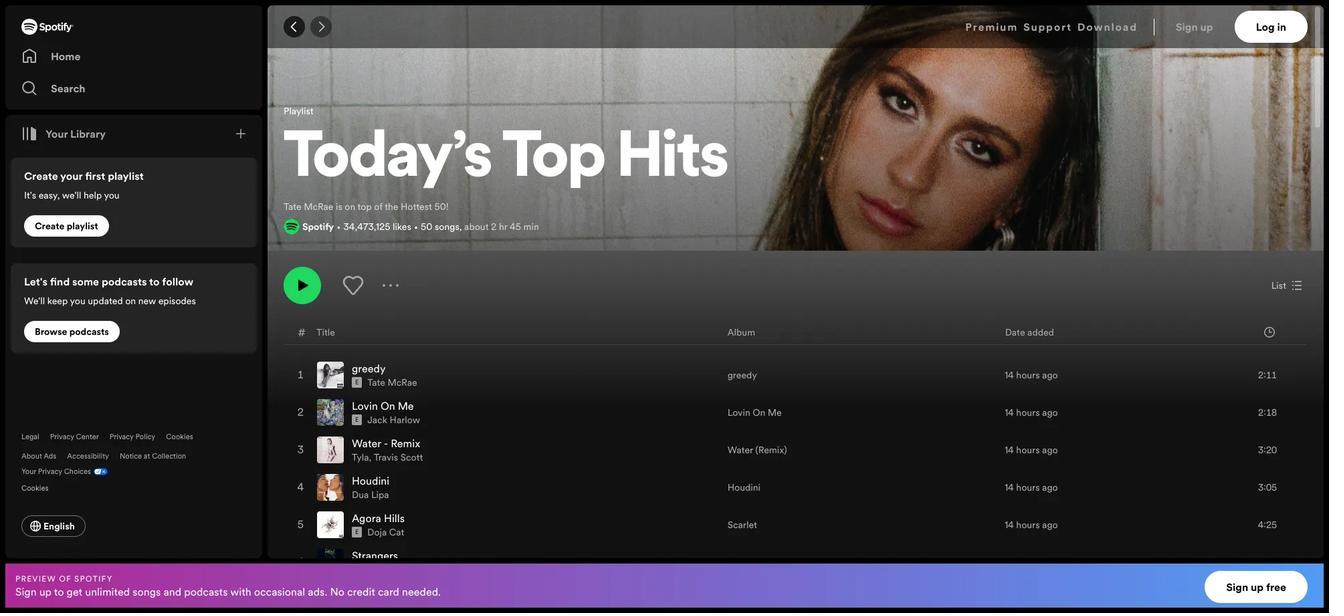 Task type: vqa. For each thing, say whether or not it's contained in the screenshot.
Jack
yes



Task type: locate. For each thing, give the bounding box(es) containing it.
1 horizontal spatial houdini
[[728, 481, 761, 494]]

3 14 hours ago from the top
[[1005, 443, 1058, 457]]

with
[[230, 584, 251, 599]]

0 vertical spatial spotify
[[302, 220, 334, 233]]

2 explicit element from the top
[[352, 415, 362, 425]]

create inside the create your first playlist it's easy, we'll help you
[[24, 169, 58, 183]]

water left (remix)
[[728, 443, 753, 457]]

dua
[[352, 488, 369, 502]]

0 vertical spatial explicit element
[[352, 377, 362, 388]]

premium
[[966, 19, 1018, 34]]

0 horizontal spatial houdini
[[352, 474, 390, 488]]

0 horizontal spatial greedy link
[[352, 361, 386, 376]]

cookies down your privacy choices button
[[21, 484, 49, 494]]

podcasts down updated
[[69, 325, 109, 339]]

songs left and
[[133, 584, 161, 599]]

1 horizontal spatial sign
[[1176, 19, 1198, 34]]

1 horizontal spatial ,
[[460, 220, 462, 233]]

3 explicit element from the top
[[352, 527, 362, 538]]

doja cat
[[367, 526, 404, 539]]

2 horizontal spatial sign
[[1226, 580, 1249, 595]]

strangers link down scarlet
[[728, 556, 768, 569]]

greedy up lovin on me
[[728, 369, 757, 382]]

0 vertical spatial tate
[[284, 200, 302, 213]]

notice at collection link
[[120, 452, 186, 462]]

tate for tate mcrae is on top of the hottest 50!
[[284, 200, 302, 213]]

hours for agora hills
[[1016, 518, 1040, 532]]

4 hours from the top
[[1016, 481, 1040, 494]]

top
[[503, 128, 606, 192]]

1 horizontal spatial up
[[1201, 19, 1213, 34]]

to left get
[[54, 584, 64, 599]]

preview of spotify sign up to get unlimited songs and podcasts with occasional ads. no credit card needed.
[[15, 573, 441, 599]]

doja
[[367, 526, 387, 539]]

greedy inside cell
[[352, 361, 386, 376]]

search
[[51, 81, 85, 96]]

1 horizontal spatial your
[[45, 126, 68, 141]]

e up 'lovin on me' cell
[[355, 379, 359, 387]]

privacy up ads
[[50, 432, 74, 442]]

1 vertical spatial to
[[54, 584, 64, 599]]

home link
[[21, 43, 246, 70]]

top bar and user menu element
[[268, 5, 1324, 48]]

episodes
[[158, 294, 196, 308]]

14 hours ago
[[1005, 369, 1058, 382], [1005, 406, 1058, 419], [1005, 443, 1058, 457], [1005, 481, 1058, 494], [1005, 518, 1058, 532], [1005, 556, 1058, 569]]

houdini inside houdini cell
[[352, 474, 390, 488]]

0 horizontal spatial of
[[59, 573, 72, 584]]

1 horizontal spatial on
[[753, 406, 766, 419]]

privacy policy link
[[110, 432, 155, 442]]

1 horizontal spatial greedy
[[728, 369, 757, 382]]

privacy up notice
[[110, 432, 134, 442]]

on right is
[[345, 200, 355, 213]]

of right preview on the left of the page
[[59, 573, 72, 584]]

3 14 from the top
[[1005, 443, 1014, 457]]

greedy e
[[352, 361, 386, 387]]

0 horizontal spatial on
[[381, 399, 395, 413]]

1 horizontal spatial spotify
[[302, 220, 334, 233]]

1 vertical spatial spotify image
[[284, 219, 300, 235]]

4 ago from the top
[[1042, 481, 1058, 494]]

go forward image
[[316, 21, 326, 32]]

you
[[104, 189, 120, 202], [70, 294, 85, 308]]

0 horizontal spatial your
[[21, 467, 36, 477]]

up for sign up
[[1201, 19, 1213, 34]]

your left library
[[45, 126, 68, 141]]

you right keep
[[70, 294, 85, 308]]

0 horizontal spatial tate
[[284, 200, 302, 213]]

1 e from the top
[[355, 379, 359, 387]]

sign inside sign up button
[[1176, 19, 1198, 34]]

0 horizontal spatial songs
[[133, 584, 161, 599]]

playlist
[[108, 169, 144, 183], [67, 219, 98, 233]]

of left the
[[374, 200, 383, 213]]

greedy link up 'lovin on me' cell
[[352, 361, 386, 376]]

3 e from the top
[[355, 528, 359, 536]]

podcasts inside let's find some podcasts to follow we'll keep you updated on new episodes
[[102, 274, 147, 289]]

your down about
[[21, 467, 36, 477]]

spotify left 34,473,125
[[302, 220, 334, 233]]

privacy for privacy policy
[[110, 432, 134, 442]]

podcasts right and
[[184, 584, 228, 599]]

1 vertical spatial cookies
[[21, 484, 49, 494]]

0 vertical spatial on
[[345, 200, 355, 213]]

you for first
[[104, 189, 120, 202]]

you inside let's find some podcasts to follow we'll keep you updated on new episodes
[[70, 294, 85, 308]]

lovin inside "lovin on me e"
[[352, 399, 378, 413]]

0 horizontal spatial houdini link
[[352, 474, 390, 488]]

sign up free button
[[1205, 571, 1308, 603]]

14 hours ago for greedy
[[1005, 369, 1058, 382]]

sign inside sign up free 'button'
[[1226, 580, 1249, 595]]

e left jack
[[355, 416, 359, 424]]

sign for sign up
[[1176, 19, 1198, 34]]

14 hours ago for houdini
[[1005, 481, 1058, 494]]

songs right 50
[[435, 220, 460, 233]]

1 horizontal spatial mcrae
[[388, 376, 417, 389]]

0 horizontal spatial spotify
[[74, 573, 113, 584]]

1 horizontal spatial strangers link
[[728, 556, 768, 569]]

me for lovin on me
[[768, 406, 782, 419]]

2 vertical spatial explicit element
[[352, 527, 362, 538]]

strangers down doja
[[352, 548, 398, 563]]

find
[[50, 274, 70, 289]]

first
[[85, 169, 105, 183]]

0 vertical spatial ,
[[460, 220, 462, 233]]

2 ago from the top
[[1042, 406, 1058, 419]]

new
[[138, 294, 156, 308]]

0 vertical spatial of
[[374, 200, 383, 213]]

ago for agora hills
[[1042, 518, 1058, 532]]

to
[[149, 274, 160, 289], [54, 584, 64, 599]]

2 14 hours ago from the top
[[1005, 406, 1058, 419]]

in
[[1277, 19, 1287, 34]]

your
[[60, 169, 83, 183]]

greedy cell
[[317, 357, 423, 393]]

explicit element
[[352, 377, 362, 388], [352, 415, 362, 425], [352, 527, 362, 538]]

1 14 hours ago from the top
[[1005, 369, 1058, 382]]

we'll
[[62, 189, 81, 202]]

2 14 from the top
[[1005, 406, 1014, 419]]

e down agora
[[355, 528, 359, 536]]

create your first playlist it's easy, we'll help you
[[24, 169, 144, 202]]

1 horizontal spatial of
[[374, 200, 383, 213]]

14 hours ago for agora hills
[[1005, 518, 1058, 532]]

1 vertical spatial ,
[[369, 451, 371, 464]]

to up new
[[149, 274, 160, 289]]

songs
[[435, 220, 460, 233], [133, 584, 161, 599]]

0 horizontal spatial strangers link
[[352, 548, 398, 563]]

spotify
[[302, 220, 334, 233], [74, 573, 113, 584]]

spotify image up 'home'
[[21, 19, 74, 35]]

to inside preview of spotify sign up to get unlimited songs and podcasts with occasional ads. no credit card needed.
[[54, 584, 64, 599]]

#
[[298, 325, 306, 340]]

14 for water - remix
[[1005, 443, 1014, 457]]

2:52 cell
[[1228, 544, 1296, 581]]

travis
[[374, 451, 398, 464]]

travis scott link
[[374, 451, 423, 464]]

0 vertical spatial spotify image
[[21, 19, 74, 35]]

let's find some podcasts to follow we'll keep you updated on new episodes
[[24, 274, 196, 308]]

14 hours ago for lovin on me
[[1005, 406, 1058, 419]]

0 horizontal spatial up
[[39, 584, 52, 599]]

your privacy choices
[[21, 467, 91, 477]]

podcasts up updated
[[102, 274, 147, 289]]

strangers link down doja
[[352, 548, 398, 563]]

0 horizontal spatial greedy
[[352, 361, 386, 376]]

create up easy,
[[24, 169, 58, 183]]

0 vertical spatial mcrae
[[304, 200, 334, 213]]

1 horizontal spatial to
[[149, 274, 160, 289]]

2 vertical spatial e
[[355, 528, 359, 536]]

scarlet
[[728, 518, 757, 532]]

sign up
[[1176, 19, 1213, 34]]

, left about
[[460, 220, 462, 233]]

tate left is
[[284, 200, 302, 213]]

6 14 hours ago from the top
[[1005, 556, 1058, 569]]

privacy for privacy center
[[50, 432, 74, 442]]

today's top hits
[[284, 128, 729, 192]]

water inside water - remix tyla , travis scott
[[352, 436, 381, 451]]

greedy link up lovin on me
[[728, 369, 757, 382]]

me up (remix)
[[768, 406, 782, 419]]

1 explicit element from the top
[[352, 377, 362, 388]]

1 horizontal spatial lovin
[[728, 406, 750, 419]]

likes
[[393, 220, 411, 233]]

greedy link
[[352, 361, 386, 376], [728, 369, 757, 382]]

1 vertical spatial you
[[70, 294, 85, 308]]

1 vertical spatial playlist
[[67, 219, 98, 233]]

no
[[330, 584, 344, 599]]

cookies link up collection
[[166, 432, 193, 442]]

# row
[[284, 321, 1307, 345]]

0 horizontal spatial you
[[70, 294, 85, 308]]

6 14 from the top
[[1005, 556, 1014, 569]]

2 e from the top
[[355, 416, 359, 424]]

houdini link
[[352, 474, 390, 488], [728, 481, 761, 494]]

water (remix) link
[[728, 443, 787, 457]]

0 vertical spatial songs
[[435, 220, 460, 233]]

water left -
[[352, 436, 381, 451]]

1 vertical spatial tate
[[367, 376, 385, 389]]

1 vertical spatial e
[[355, 416, 359, 424]]

5 14 from the top
[[1005, 518, 1014, 532]]

houdini
[[352, 474, 390, 488], [728, 481, 761, 494]]

3 ago from the top
[[1042, 443, 1058, 457]]

explicit element left jack
[[352, 415, 362, 425]]

1 hours from the top
[[1016, 369, 1040, 382]]

create
[[24, 169, 58, 183], [35, 219, 64, 233]]

scott
[[401, 451, 423, 464]]

greedy up 'lovin on me' cell
[[352, 361, 386, 376]]

cookies link down your privacy choices button
[[21, 480, 59, 494]]

on
[[345, 200, 355, 213], [125, 294, 136, 308]]

0 horizontal spatial spotify image
[[21, 19, 74, 35]]

remix
[[391, 436, 420, 451]]

explicit element down agora
[[352, 527, 362, 538]]

explicit element up 'lovin on me' cell
[[352, 377, 362, 388]]

spotify right preview on the left of the page
[[74, 573, 113, 584]]

hours for houdini
[[1016, 481, 1040, 494]]

date added
[[1005, 326, 1054, 339]]

mcrae inside the greedy cell
[[388, 376, 417, 389]]

up left "free"
[[1251, 580, 1264, 595]]

credit
[[347, 584, 375, 599]]

you right the help
[[104, 189, 120, 202]]

1 ago from the top
[[1042, 369, 1058, 382]]

greedy link inside cell
[[352, 361, 386, 376]]

lovin up water (remix)
[[728, 406, 750, 419]]

spotify image
[[21, 19, 74, 35], [284, 219, 300, 235]]

strangers down scarlet
[[728, 556, 768, 569]]

0 horizontal spatial water
[[352, 436, 381, 451]]

duration image
[[1264, 327, 1275, 338]]

at
[[144, 452, 150, 462]]

search link
[[21, 75, 246, 102]]

accessibility link
[[67, 452, 109, 462]]

free
[[1266, 580, 1287, 595]]

sign
[[1176, 19, 1198, 34], [1226, 580, 1249, 595], [15, 584, 37, 599]]

lovin on me e
[[352, 399, 414, 424]]

playlist inside the create your first playlist it's easy, we'll help you
[[108, 169, 144, 183]]

14 for greedy
[[1005, 369, 1014, 382]]

1 vertical spatial create
[[35, 219, 64, 233]]

1 horizontal spatial houdini link
[[728, 481, 761, 494]]

1 vertical spatial on
[[125, 294, 136, 308]]

2 vertical spatial podcasts
[[184, 584, 228, 599]]

strangers
[[352, 548, 398, 563], [728, 556, 768, 569]]

about ads
[[21, 452, 56, 462]]

1 vertical spatial of
[[59, 573, 72, 584]]

tate inside the greedy cell
[[367, 376, 385, 389]]

explicit element inside agora hills cell
[[352, 527, 362, 538]]

playlist down the help
[[67, 219, 98, 233]]

0 horizontal spatial on
[[125, 294, 136, 308]]

1 horizontal spatial me
[[768, 406, 782, 419]]

me down tate mcrae
[[398, 399, 414, 413]]

me
[[398, 399, 414, 413], [768, 406, 782, 419]]

your for your privacy choices
[[21, 467, 36, 477]]

, left travis at bottom
[[369, 451, 371, 464]]

2 horizontal spatial up
[[1251, 580, 1264, 595]]

cookies up collection
[[166, 432, 193, 442]]

spotify image left spotify link
[[284, 219, 300, 235]]

34,473,125 likes
[[343, 220, 411, 233]]

you inside the create your first playlist it's easy, we'll help you
[[104, 189, 120, 202]]

of inside preview of spotify sign up to get unlimited songs and podcasts with occasional ads. no credit card needed.
[[59, 573, 72, 584]]

0 vertical spatial podcasts
[[102, 274, 147, 289]]

playlist inside button
[[67, 219, 98, 233]]

notice
[[120, 452, 142, 462]]

0 vertical spatial you
[[104, 189, 120, 202]]

collection
[[152, 452, 186, 462]]

up left log
[[1201, 19, 1213, 34]]

cat
[[389, 526, 404, 539]]

greedy for greedy
[[728, 369, 757, 382]]

cookies inside cookies link
[[21, 484, 49, 494]]

0 horizontal spatial sign
[[15, 584, 37, 599]]

houdini dua lipa
[[352, 474, 390, 502]]

we'll
[[24, 294, 45, 308]]

playlist right the first
[[108, 169, 144, 183]]

3 hours from the top
[[1016, 443, 1040, 457]]

0 horizontal spatial cookies link
[[21, 480, 59, 494]]

me inside "lovin on me e"
[[398, 399, 414, 413]]

tate up "lovin on me e"
[[367, 376, 385, 389]]

lovin down the greedy cell
[[352, 399, 378, 413]]

1 horizontal spatial water
[[728, 443, 753, 457]]

english button
[[21, 516, 86, 537]]

0 vertical spatial playlist
[[108, 169, 144, 183]]

log in
[[1256, 19, 1287, 34]]

5 14 hours ago from the top
[[1005, 518, 1058, 532]]

1 14 from the top
[[1005, 369, 1014, 382]]

0 horizontal spatial playlist
[[67, 219, 98, 233]]

0 horizontal spatial mcrae
[[304, 200, 334, 213]]

1 vertical spatial your
[[21, 467, 36, 477]]

1 horizontal spatial tate
[[367, 376, 385, 389]]

6 hours from the top
[[1016, 556, 1040, 569]]

1 horizontal spatial playlist
[[108, 169, 144, 183]]

0 horizontal spatial cookies
[[21, 484, 49, 494]]

today's top hits grid
[[268, 320, 1323, 614]]

1 vertical spatial explicit element
[[352, 415, 362, 425]]

your inside button
[[45, 126, 68, 141]]

min
[[524, 220, 539, 233]]

1 vertical spatial cookies link
[[21, 480, 59, 494]]

2 hours from the top
[[1016, 406, 1040, 419]]

1 horizontal spatial songs
[[435, 220, 460, 233]]

california consumer privacy act (ccpa) opt-out icon image
[[91, 467, 108, 480]]

on
[[381, 399, 395, 413], [753, 406, 766, 419]]

mcrae up spotify link
[[304, 200, 334, 213]]

0 vertical spatial e
[[355, 379, 359, 387]]

privacy down ads
[[38, 467, 62, 477]]

main element
[[5, 5, 262, 559]]

cookies link
[[166, 432, 193, 442], [21, 480, 59, 494]]

agora hills cell
[[317, 507, 410, 543]]

up left get
[[39, 584, 52, 599]]

34,473,125
[[343, 220, 390, 233]]

0 vertical spatial cookies
[[166, 432, 193, 442]]

1 vertical spatial songs
[[133, 584, 161, 599]]

5 ago from the top
[[1042, 518, 1058, 532]]

0 vertical spatial your
[[45, 126, 68, 141]]

0 horizontal spatial me
[[398, 399, 414, 413]]

0 vertical spatial to
[[149, 274, 160, 289]]

hours for lovin on me
[[1016, 406, 1040, 419]]

tate for tate mcrae
[[367, 376, 385, 389]]

1 horizontal spatial you
[[104, 189, 120, 202]]

up inside button
[[1201, 19, 1213, 34]]

mcrae right greedy e
[[388, 376, 417, 389]]

houdini for houdini dua lipa
[[352, 474, 390, 488]]

50 songs , about 2 hr 45 min
[[421, 220, 539, 233]]

up for sign up free
[[1251, 580, 1264, 595]]

browse podcasts link
[[24, 321, 120, 343]]

explicit element inside 'lovin on me' cell
[[352, 415, 362, 425]]

up inside 'button'
[[1251, 580, 1264, 595]]

1 vertical spatial mcrae
[[388, 376, 417, 389]]

1 horizontal spatial cookies link
[[166, 432, 193, 442]]

hours for water - remix
[[1016, 443, 1040, 457]]

0 horizontal spatial lovin
[[352, 399, 378, 413]]

keep
[[47, 294, 68, 308]]

explicit element inside the greedy cell
[[352, 377, 362, 388]]

0 horizontal spatial to
[[54, 584, 64, 599]]

tate mcrae is on top of the hottest 50!
[[284, 200, 449, 213]]

on inside "lovin on me e"
[[381, 399, 395, 413]]

on left new
[[125, 294, 136, 308]]

1 horizontal spatial spotify image
[[284, 219, 300, 235]]

create inside button
[[35, 219, 64, 233]]

0 vertical spatial create
[[24, 169, 58, 183]]

1 horizontal spatial cookies
[[166, 432, 193, 442]]

0 horizontal spatial ,
[[369, 451, 371, 464]]

podcasts
[[102, 274, 147, 289], [69, 325, 109, 339], [184, 584, 228, 599]]

5 hours from the top
[[1016, 518, 1040, 532]]

houdini cell
[[317, 470, 395, 506]]

create down easy,
[[35, 219, 64, 233]]

on for lovin on me e
[[381, 399, 395, 413]]

your for your library
[[45, 126, 68, 141]]

of
[[374, 200, 383, 213], [59, 573, 72, 584]]

1 vertical spatial spotify
[[74, 573, 113, 584]]

4 14 hours ago from the top
[[1005, 481, 1058, 494]]

4 14 from the top
[[1005, 481, 1014, 494]]



Task type: describe. For each thing, give the bounding box(es) containing it.
center
[[76, 432, 99, 442]]

tyla
[[352, 451, 369, 464]]

lovin on me cell
[[317, 395, 426, 431]]

let's
[[24, 274, 48, 289]]

e inside agora hills e
[[355, 528, 359, 536]]

and
[[163, 584, 181, 599]]

go back image
[[289, 21, 300, 32]]

accessibility
[[67, 452, 109, 462]]

premium button
[[966, 11, 1018, 43]]

agora hills e
[[352, 511, 405, 536]]

to inside let's find some podcasts to follow we'll keep you updated on new episodes
[[149, 274, 160, 289]]

it's
[[24, 189, 36, 202]]

policy
[[135, 432, 155, 442]]

3:20
[[1258, 443, 1277, 457]]

unlimited
[[85, 584, 130, 599]]

2:11
[[1258, 369, 1277, 382]]

sign up button
[[1171, 11, 1235, 43]]

playlist
[[284, 104, 314, 117]]

hits
[[617, 128, 729, 192]]

houdini for houdini
[[728, 481, 761, 494]]

e inside "lovin on me e"
[[355, 416, 359, 424]]

cookies for cookies link to the left
[[21, 484, 49, 494]]

create for your
[[24, 169, 58, 183]]

greedy for greedy e
[[352, 361, 386, 376]]

ads
[[44, 452, 56, 462]]

date
[[1005, 326, 1025, 339]]

ago for greedy
[[1042, 369, 1058, 382]]

album
[[728, 326, 755, 339]]

library
[[70, 126, 106, 141]]

50
[[421, 220, 432, 233]]

14 for houdini
[[1005, 481, 1014, 494]]

lovin for lovin on me
[[728, 406, 750, 419]]

1 horizontal spatial greedy link
[[728, 369, 757, 382]]

jack
[[367, 413, 387, 427]]

log
[[1256, 19, 1275, 34]]

# column header
[[298, 321, 306, 344]]

water - remix cell
[[317, 432, 428, 468]]

ago for water - remix
[[1042, 443, 1058, 457]]

you for some
[[70, 294, 85, 308]]

explicit element for greedy
[[352, 377, 362, 388]]

1 horizontal spatial on
[[345, 200, 355, 213]]

14 for agora hills
[[1005, 518, 1014, 532]]

today's
[[284, 128, 492, 192]]

4:25
[[1258, 518, 1277, 532]]

lipa
[[371, 488, 389, 502]]

6 ago from the top
[[1042, 556, 1058, 569]]

the
[[385, 200, 398, 213]]

lovin on me
[[728, 406, 782, 419]]

spotify link
[[302, 220, 334, 233]]

1 horizontal spatial strangers
[[728, 556, 768, 569]]

tyla link
[[352, 451, 369, 464]]

sign for sign up free
[[1226, 580, 1249, 595]]

lovin for lovin on me e
[[352, 399, 378, 413]]

0 horizontal spatial lovin on me link
[[352, 399, 414, 413]]

45
[[510, 220, 521, 233]]

mcrae for tate mcrae
[[388, 376, 417, 389]]

hr
[[499, 220, 507, 233]]

help
[[84, 189, 102, 202]]

songs inside preview of spotify sign up to get unlimited songs and podcasts with occasional ads. no credit card needed.
[[133, 584, 161, 599]]

cookies for cookies link to the top
[[166, 432, 193, 442]]

top
[[358, 200, 372, 213]]

your privacy choices button
[[21, 467, 91, 477]]

updated
[[88, 294, 123, 308]]

support button
[[1024, 11, 1072, 43]]

easy,
[[39, 189, 60, 202]]

jack harlow
[[367, 413, 420, 427]]

0 vertical spatial cookies link
[[166, 432, 193, 442]]

mcrae for tate mcrae is on top of the hottest 50!
[[304, 200, 334, 213]]

jack harlow link
[[367, 413, 420, 427]]

sign up free
[[1226, 580, 1287, 595]]

2
[[491, 220, 497, 233]]

log in button
[[1235, 11, 1308, 43]]

agora hills link
[[352, 511, 405, 526]]

follow
[[162, 274, 193, 289]]

legal link
[[21, 432, 39, 442]]

explicit element for lovin on me
[[352, 415, 362, 425]]

scarlet link
[[728, 518, 757, 532]]

choices
[[64, 467, 91, 477]]

tate mcrae
[[367, 376, 417, 389]]

privacy center
[[50, 432, 99, 442]]

14 hours ago for water - remix
[[1005, 443, 1058, 457]]

ago for houdini
[[1042, 481, 1058, 494]]

title
[[316, 326, 335, 339]]

podcasts inside preview of spotify sign up to get unlimited songs and podcasts with occasional ads. no credit card needed.
[[184, 584, 228, 599]]

about
[[21, 452, 42, 462]]

2:11 cell
[[1228, 357, 1296, 393]]

agora
[[352, 511, 381, 526]]

duration element
[[1264, 327, 1275, 338]]

water - remix tyla , travis scott
[[352, 436, 423, 464]]

on inside let's find some podcasts to follow we'll keep you updated on new episodes
[[125, 294, 136, 308]]

me for lovin on me e
[[398, 399, 414, 413]]

dua lipa link
[[352, 488, 389, 502]]

notice at collection
[[120, 452, 186, 462]]

List button
[[1266, 275, 1308, 296]]

spotify inside preview of spotify sign up to get unlimited songs and podcasts with occasional ads. no credit card needed.
[[74, 573, 113, 584]]

your library
[[45, 126, 106, 141]]

premium support download
[[966, 19, 1138, 34]]

water for -
[[352, 436, 381, 451]]

on for lovin on me
[[753, 406, 766, 419]]

doja cat link
[[367, 526, 404, 539]]

14 for lovin on me
[[1005, 406, 1014, 419]]

1 horizontal spatial lovin on me link
[[728, 406, 782, 419]]

tate mcrae link
[[367, 376, 417, 389]]

e inside greedy e
[[355, 379, 359, 387]]

0 horizontal spatial strangers
[[352, 548, 398, 563]]

2:18
[[1258, 406, 1277, 419]]

explicit element for agora hills
[[352, 527, 362, 538]]

some
[[72, 274, 99, 289]]

1 vertical spatial podcasts
[[69, 325, 109, 339]]

card
[[378, 584, 399, 599]]

water for (remix)
[[728, 443, 753, 457]]

, inside water - remix tyla , travis scott
[[369, 451, 371, 464]]

spotify image inside main 'element'
[[21, 19, 74, 35]]

2:52
[[1258, 556, 1277, 569]]

sign inside preview of spotify sign up to get unlimited songs and podcasts with occasional ads. no credit card needed.
[[15, 584, 37, 599]]

create for playlist
[[35, 219, 64, 233]]

about ads link
[[21, 452, 56, 462]]

added
[[1028, 326, 1054, 339]]

create playlist
[[35, 219, 98, 233]]

preview
[[15, 573, 56, 584]]

legal
[[21, 432, 39, 442]]

ago for lovin on me
[[1042, 406, 1058, 419]]

hours for greedy
[[1016, 369, 1040, 382]]

home
[[51, 49, 81, 64]]

up inside preview of spotify sign up to get unlimited songs and podcasts with occasional ads. no credit card needed.
[[39, 584, 52, 599]]



